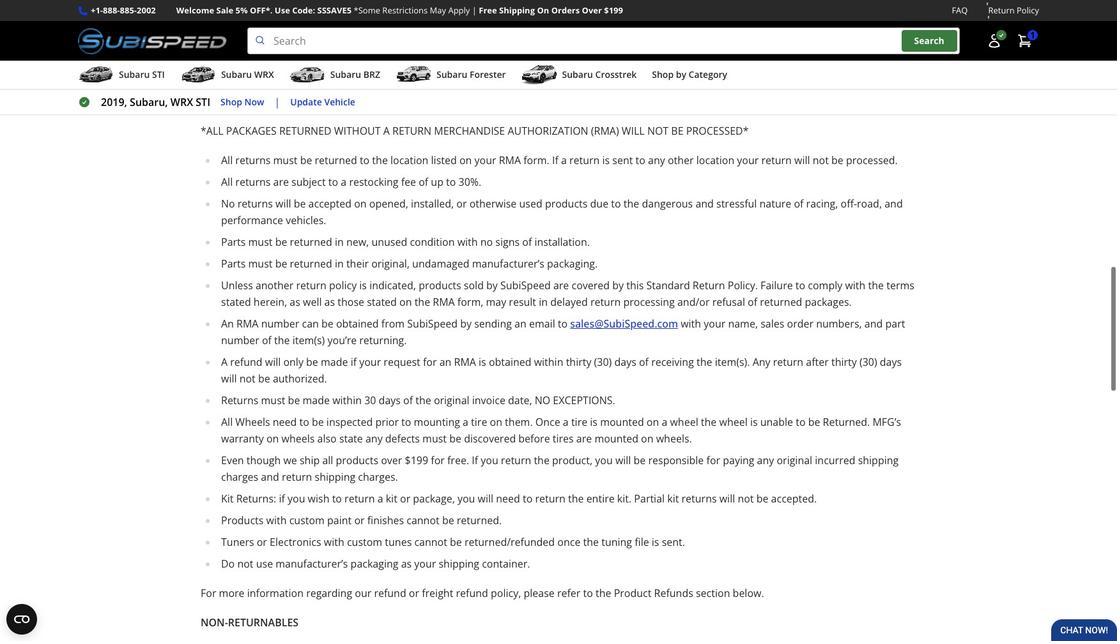 Task type: describe. For each thing, give the bounding box(es) containing it.
be up free. at the bottom of page
[[449, 432, 461, 446]]

obtained inside a refund will only be made if your request for an rma is obtained within thirty (30) days of receiving the item(s). any return after thirty (30) days will not be authorized.
[[489, 355, 531, 370]]

even though we ship all products over $199 for free. if you return the product, you will be responsible for paying any original incurred shipping charges and return shipping charges.
[[221, 454, 899, 485]]

return down the we
[[282, 470, 312, 485]]

section
[[696, 587, 730, 601]]

your inside a refund will only be made if your request for an rma is obtained within thirty (30) days of receiving the item(s). any return after thirty (30) days will not be authorized.
[[359, 355, 381, 370]]

2 kit from the left
[[667, 492, 679, 506]]

0 horizontal spatial are
[[273, 175, 289, 189]]

return inside unless another return policy is indicated, products sold by subispeed are covered by this standard return policy. failure to comply with the terms stated herein, as well as those stated on the rma form, may result in delayed return processing and/or refusal of returned packages.
[[693, 279, 725, 293]]

be down vehicles.
[[275, 235, 287, 249]]

in for their
[[335, 257, 344, 271]]

subaru crosstrek button
[[521, 63, 637, 89]]

not inside a refund will only be made if your request for an rma is obtained within thirty (30) days of receiving the item(s). any return after thirty (30) days will not be authorized.
[[239, 372, 256, 386]]

rma inside unless another return policy is indicated, products sold by subispeed are covered by this standard return policy. failure to comply with the terms stated herein, as well as those stated on the rma form, may result in delayed return processing and/or refusal of returned packages.
[[433, 295, 455, 309]]

return up nature on the top of page
[[762, 153, 792, 168]]

be left accepted.
[[757, 492, 769, 506]]

any
[[753, 355, 771, 370]]

regarding
[[306, 587, 352, 601]]

herein,
[[254, 295, 287, 309]]

accepted.
[[771, 492, 817, 506]]

subaru for subaru wrx
[[221, 68, 252, 81]]

all returns are subject to a restocking fee of up to 30%.
[[221, 175, 481, 189]]

be
[[671, 124, 684, 138]]

2 horizontal spatial days
[[880, 355, 902, 370]]

with up electronics
[[266, 514, 287, 528]]

1 vertical spatial mounted
[[595, 432, 638, 446]]

the left terms
[[868, 279, 884, 293]]

is inside a refund will only be made if your request for an rma is obtained within thirty (30) days of receiving the item(s). any return after thirty (30) days will not be authorized.
[[479, 355, 486, 370]]

0 vertical spatial fees
[[304, 0, 324, 14]]

shipping down tuners or electronics with custom tunes cannot be returned/refunded once the tuning file is sent.
[[439, 557, 479, 571]]

an for rma
[[440, 355, 451, 370]]

policy
[[1017, 4, 1039, 16]]

the left product
[[596, 587, 611, 601]]

*some
[[354, 4, 380, 16]]

and left stressful
[[696, 197, 714, 211]]

1 horizontal spatial any
[[648, 153, 665, 168]]

and right "road,"
[[885, 197, 903, 211]]

be left processed. on the top of page
[[832, 153, 844, 168]]

wheels
[[235, 416, 270, 430]]

885-
[[120, 4, 137, 16]]

return down (rma) on the right top of page
[[569, 153, 600, 168]]

please
[[524, 587, 555, 601]]

signs
[[496, 235, 520, 249]]

by up "may"
[[486, 279, 498, 293]]

$199
[[604, 4, 623, 16]]

merchandise
[[434, 124, 505, 138]]

must for returns must be made within 30 days of the original invoice date, no exceptions.
[[261, 394, 285, 408]]

1 horizontal spatial return
[[988, 4, 1015, 16]]

to up wheels
[[299, 416, 309, 430]]

3rd
[[221, 65, 237, 79]]

returned.
[[457, 514, 502, 528]]

on inside unless another return policy is indicated, products sold by subispeed are covered by this standard return policy. failure to comply with the terms stated herein, as well as those stated on the rma form, may result in delayed return processing and/or refusal of returned packages.
[[399, 295, 412, 309]]

must up subject on the left top of the page
[[273, 153, 298, 168]]

0 vertical spatial |
[[472, 4, 477, 16]]

you left wish
[[288, 492, 305, 506]]

will up racing,
[[794, 153, 810, 168]]

faq link
[[952, 4, 968, 17]]

all
[[322, 454, 333, 468]]

non-
[[201, 616, 228, 630]]

a up tires
[[563, 416, 569, 430]]

return down before
[[501, 454, 531, 468]]

not up racing,
[[813, 153, 829, 168]]

their
[[346, 257, 369, 271]]

2019, subaru, wrx sti
[[101, 95, 210, 109]]

return
[[392, 124, 432, 138]]

all for all returns must be returned to the location listed on your rma form. if a return is sent to any other location your return will not be processed.
[[221, 153, 233, 168]]

sales@subispeed.com
[[570, 317, 678, 331]]

paint
[[327, 514, 352, 528]]

return up well
[[296, 279, 326, 293]]

crosstrek
[[595, 68, 637, 81]]

labor
[[221, 44, 249, 58]]

before
[[519, 432, 550, 446]]

you're
[[328, 334, 357, 348]]

1 tire from the left
[[471, 416, 487, 430]]

in inside unless another return policy is indicated, products sold by subispeed are covered by this standard return policy. failure to comply with the terms stated herein, as well as those stated on the rma form, may result in delayed return processing and/or refusal of returned packages.
[[539, 295, 548, 309]]

discovered
[[464, 432, 516, 446]]

0 horizontal spatial wrx
[[171, 95, 193, 109]]

made inside a refund will only be made if your request for an rma is obtained within thirty (30) days of receiving the item(s). any return after thirty (30) days will not be authorized.
[[321, 355, 348, 370]]

or left freight
[[409, 587, 419, 601]]

apply
[[448, 4, 470, 16]]

the inside no returns will be accepted on opened, installed, or otherwise used products due to the dangerous and stressful nature of racing, off-road, and performance vehicles.
[[624, 197, 639, 211]]

search input field
[[247, 28, 960, 54]]

welcome
[[176, 4, 214, 16]]

1 horizontal spatial number
[[261, 317, 299, 331]]

use
[[275, 4, 290, 16]]

a right form.
[[561, 153, 567, 168]]

cannot for finishes
[[407, 514, 440, 528]]

be up also
[[312, 416, 324, 430]]

any inside all wheels need to be inspected prior to mounting a tire on them. once a tire is mounted on a wheel the wheel is unable to be returned. mfg's warranty on wheels also state any defects must be discovered before tires are mounted on wheels.
[[366, 432, 383, 446]]

0 vertical spatial manufacturer's
[[472, 257, 544, 271]]

1 horizontal spatial days
[[615, 355, 636, 370]]

return up the products with custom paint or finishes cannot be returned.
[[345, 492, 375, 506]]

the up restocking
[[372, 153, 388, 168]]

with down paint
[[324, 536, 344, 550]]

will up the returned.
[[478, 492, 493, 506]]

shipping down all
[[315, 470, 355, 485]]

must for parts must be returned in new, unused condition with no signs of installation.
[[248, 235, 273, 249]]

subaru sti
[[119, 68, 165, 81]]

search button
[[902, 30, 957, 52]]

or right paint
[[354, 514, 365, 528]]

to right wish
[[332, 492, 342, 506]]

shipping down "mfg's"
[[858, 454, 899, 468]]

1 horizontal spatial as
[[324, 295, 335, 309]]

0 horizontal spatial free
[[221, 22, 242, 36]]

are inside unless another return policy is indicated, products sold by subispeed are covered by this standard return policy. failure to comply with the terms stated herein, as well as those stated on the rma form, may result in delayed return processing and/or refusal of returned packages.
[[553, 279, 569, 293]]

and inside even though we ship all products over $199 for free. if you return the product, you will be responsible for paying any original incurred shipping charges and return shipping charges.
[[261, 470, 279, 485]]

0 vertical spatial if
[[552, 153, 558, 168]]

1
[[1030, 29, 1035, 41]]

faq
[[952, 4, 968, 16]]

returned up well
[[290, 257, 332, 271]]

0 horizontal spatial if
[[279, 492, 285, 506]]

be up subject on the left top of the page
[[300, 153, 312, 168]]

a down charges.
[[378, 492, 383, 506]]

can
[[302, 317, 319, 331]]

packages.
[[805, 295, 852, 309]]

update vehicle button
[[290, 95, 355, 110]]

to up restocking
[[360, 153, 370, 168]]

1 vertical spatial manufacturer's
[[276, 557, 348, 571]]

all returns must be returned to the location listed on your rma form. if a return is sent to any other location your return will not be processed.
[[221, 153, 898, 168]]

return inside a refund will only be made if your request for an rma is obtained within thirty (30) days of receiving the item(s). any return after thirty (30) days will not be authorized.
[[773, 355, 803, 370]]

1 vertical spatial |
[[274, 95, 280, 109]]

+1-
[[91, 4, 103, 16]]

2 horizontal spatial refund
[[456, 587, 488, 601]]

wheels
[[282, 432, 315, 446]]

be up tuners or electronics with custom tunes cannot be returned/refunded once the tuning file is sent.
[[442, 514, 454, 528]]

on up though
[[266, 432, 279, 446]]

will down paying
[[719, 492, 735, 506]]

form,
[[458, 295, 483, 309]]

of right signs
[[522, 235, 532, 249]]

tuning
[[602, 536, 632, 550]]

you up the returned.
[[458, 492, 475, 506]]

packages
[[226, 124, 277, 138]]

all for all wheels need to be inspected prior to mounting a tire on them. once a tire is mounted on a wheel the wheel is unable to be returned. mfg's warranty on wheels also state any defects must be discovered before tires are mounted on wheels.
[[221, 416, 233, 430]]

will inside even though we ship all products over $199 for free. if you return the product, you will be responsible for paying any original incurred shipping charges and return shipping charges.
[[615, 454, 631, 468]]

30
[[364, 394, 376, 408]]

any inside even though we ship all products over $199 for free. if you return the product, you will be responsible for paying any original incurred shipping charges and return shipping charges.
[[757, 454, 774, 468]]

not right do
[[237, 557, 253, 571]]

restocking
[[349, 175, 398, 189]]

1 (30) from the left
[[594, 355, 612, 370]]

returned down vehicles.
[[290, 235, 332, 249]]

and inside the with your name, sales order numbers, and part number of the item(s) you're returning.
[[865, 317, 883, 331]]

subaru brz button
[[289, 63, 380, 89]]

be up returns at the left bottom of the page
[[258, 372, 270, 386]]

is inside unless another return policy is indicated, products sold by subispeed are covered by this standard return policy. failure to comply with the terms stated herein, as well as those stated on the rma form, may result in delayed return processing and/or refusal of returned packages.
[[359, 279, 367, 293]]

electronics
[[270, 536, 321, 550]]

to up "accepted"
[[328, 175, 338, 189]]

to right up
[[446, 175, 456, 189]]

parts for parts must be returned in new, unused condition with no signs of installation.
[[221, 235, 246, 249]]

an
[[221, 317, 234, 331]]

returned up all returns are subject to a restocking fee of up to 30%. at top left
[[315, 153, 357, 168]]

1 vertical spatial custom
[[347, 536, 382, 550]]

the down indicated,
[[415, 295, 430, 309]]

be right only
[[306, 355, 318, 370]]

returns for will
[[238, 197, 273, 211]]

a right "mounting" on the left bottom of the page
[[463, 416, 468, 430]]

the left the 'entire'
[[568, 492, 584, 506]]

will inside no returns will be accepted on opened, installed, or otherwise used products due to the dangerous and stressful nature of racing, off-road, and performance vehicles.
[[275, 197, 291, 211]]

email
[[529, 317, 555, 331]]

policy,
[[491, 587, 521, 601]]

welcome sale 5% off*. use code: sssave5 *some restrictions may apply | free shipping on orders over $199
[[176, 4, 623, 16]]

be left "returned."
[[808, 416, 820, 430]]

for inside a refund will only be made if your request for an rma is obtained within thirty (30) days of receiving the item(s). any return after thirty (30) days will not be authorized.
[[423, 355, 437, 370]]

within inside a refund will only be made if your request for an rma is obtained within thirty (30) days of receiving the item(s). any return after thirty (30) days will not be authorized.
[[534, 355, 563, 370]]

policy.
[[728, 279, 758, 293]]

must inside all wheels need to be inspected prior to mounting a tire on them. once a tire is mounted on a wheel the wheel is unable to be returned. mfg's warranty on wheels also state any defects must be discovered before tires are mounted on wheels.
[[423, 432, 447, 446]]

1 horizontal spatial sti
[[196, 95, 210, 109]]

over
[[582, 4, 602, 16]]

free.
[[447, 454, 469, 468]]

a subaru brz thumbnail image image
[[289, 65, 325, 84]]

in for new,
[[335, 235, 344, 249]]

policy
[[329, 279, 357, 293]]

unless another return policy is indicated, products sold by subispeed are covered by this standard return policy. failure to comply with the terms stated herein, as well as those stated on the rma form, may result in delayed return processing and/or refusal of returned packages.
[[221, 279, 915, 309]]

by left this
[[612, 279, 624, 293]]

will up returns at the left bottom of the page
[[221, 372, 237, 386]]

a subaru forester thumbnail image image
[[396, 65, 431, 84]]

returned
[[279, 124, 331, 138]]

the inside a refund will only be made if your request for an rma is obtained within thirty (30) days of receiving the item(s). any return after thirty (30) days will not be authorized.
[[697, 355, 712, 370]]

1 vertical spatial made
[[303, 394, 330, 408]]

2 tire from the left
[[571, 416, 587, 430]]

products inside no returns will be accepted on opened, installed, or otherwise used products due to the dangerous and stressful nature of racing, off-road, and performance vehicles.
[[545, 197, 588, 211]]

racing,
[[806, 197, 838, 211]]

to up defects
[[401, 416, 411, 430]]

rma left form.
[[499, 153, 521, 168]]

0 horizontal spatial within
[[332, 394, 362, 408]]

kit.
[[617, 492, 632, 506]]

to right email
[[558, 317, 568, 331]]

update vehicle
[[290, 96, 355, 108]]

terms
[[887, 279, 915, 293]]

subaru for subaru crosstrek
[[562, 68, 593, 81]]

subispeed logo image
[[78, 28, 227, 54]]

or up use
[[257, 536, 267, 550]]

number inside the with your name, sales order numbers, and part number of the item(s) you're returning.
[[221, 334, 259, 348]]

888-
[[103, 4, 120, 16]]

30%.
[[459, 175, 481, 189]]

to right unable
[[796, 416, 806, 430]]

request
[[384, 355, 420, 370]]

on up "discovered"
[[490, 416, 502, 430]]

of inside a refund will only be made if your request for an rma is obtained within thirty (30) days of receiving the item(s). any return after thirty (30) days will not be authorized.
[[639, 355, 649, 370]]

0 horizontal spatial as
[[290, 295, 300, 309]]

returning.
[[359, 334, 407, 348]]

sales
[[761, 317, 784, 331]]

1 kit from the left
[[386, 492, 397, 506]]

return down covered
[[590, 295, 621, 309]]

no
[[535, 394, 550, 408]]

the inside all wheels need to be inspected prior to mounting a tire on them. once a tire is mounted on a wheel the wheel is unable to be returned. mfg's warranty on wheels also state any defects must be discovered before tires are mounted on wheels.
[[701, 416, 717, 430]]

shipping down off*.
[[245, 22, 285, 36]]

a subaru wrx thumbnail image image
[[180, 65, 216, 84]]

shipping up free shipping promotions
[[261, 0, 302, 14]]

on right listed
[[459, 153, 472, 168]]

subaru for subaru sti
[[119, 68, 150, 81]]

this
[[626, 279, 644, 293]]

another
[[256, 279, 294, 293]]

of right 30
[[403, 394, 413, 408]]

is right file
[[652, 536, 659, 550]]

1 location from the left
[[391, 153, 428, 168]]

product
[[614, 587, 652, 601]]

all for all returns are subject to a restocking fee of up to 30%.
[[221, 175, 233, 189]]

0 horizontal spatial custom
[[289, 514, 325, 528]]

a refund will only be made if your request for an rma is obtained within thirty (30) days of receiving the item(s). any return after thirty (30) days will not be authorized.
[[221, 355, 902, 386]]

if inside a refund will only be made if your request for an rma is obtained within thirty (30) days of receiving the item(s). any return after thirty (30) days will not be authorized.
[[351, 355, 357, 370]]

wrx inside subaru wrx dropdown button
[[254, 68, 274, 81]]

0 horizontal spatial original
[[434, 394, 469, 408]]

subaru forester
[[437, 68, 506, 81]]

on up wheels. on the right bottom of page
[[647, 416, 659, 430]]

orders
[[551, 4, 580, 16]]

restrictions
[[382, 4, 428, 16]]

name,
[[728, 317, 758, 331]]

order
[[787, 317, 814, 331]]

with left no
[[457, 235, 478, 249]]

a up "accepted"
[[341, 175, 347, 189]]

products inside even though we ship all products over $199 for free. if you return the product, you will be responsible for paying any original incurred shipping charges and return shipping charges.
[[336, 454, 378, 468]]

is down exceptions. on the bottom of the page
[[590, 416, 598, 430]]

your inside the with your name, sales order numbers, and part number of the item(s) you're returning.
[[704, 317, 726, 331]]

for
[[201, 587, 216, 601]]



Task type: locate. For each thing, give the bounding box(es) containing it.
1 horizontal spatial an
[[515, 317, 526, 331]]

1 horizontal spatial refund
[[374, 587, 406, 601]]

the up responsible
[[701, 416, 717, 430]]

you right "product,"
[[595, 454, 613, 468]]

on down all returns are subject to a restocking fee of up to 30%. at top left
[[354, 197, 367, 211]]

parts
[[221, 235, 246, 249], [221, 257, 246, 271]]

2 wheel from the left
[[719, 416, 748, 430]]

obtained up date, on the left of page
[[489, 355, 531, 370]]

products inside unless another return policy is indicated, products sold by subispeed are covered by this standard return policy. failure to comply with the terms stated herein, as well as those stated on the rma form, may result in delayed return processing and/or refusal of returned packages.
[[419, 279, 461, 293]]

subaru for subaru forester
[[437, 68, 467, 81]]

1 horizontal spatial (30)
[[860, 355, 877, 370]]

2 horizontal spatial any
[[757, 454, 774, 468]]

must for parts must be returned in their original, undamaged manufacturer's packaging.
[[248, 257, 273, 271]]

1 vertical spatial a
[[221, 355, 228, 370]]

0 vertical spatial mounted
[[600, 416, 644, 430]]

must up wheels
[[261, 394, 285, 408]]

your down processed*
[[737, 153, 759, 168]]

within down the with your name, sales order numbers, and part number of the item(s) you're returning.
[[534, 355, 563, 370]]

1 all from the top
[[221, 153, 233, 168]]

your up 30%.
[[475, 153, 496, 168]]

3 subaru from the left
[[330, 68, 361, 81]]

subaru for subaru brz
[[330, 68, 361, 81]]

1 vertical spatial fees
[[294, 65, 314, 79]]

for left paying
[[707, 454, 720, 468]]

an inside a refund will only be made if your request for an rma is obtained within thirty (30) days of receiving the item(s). any return after thirty (30) days will not be authorized.
[[440, 355, 451, 370]]

refund
[[230, 355, 262, 370], [374, 587, 406, 601], [456, 587, 488, 601]]

the
[[372, 153, 388, 168], [624, 197, 639, 211], [868, 279, 884, 293], [415, 295, 430, 309], [274, 334, 290, 348], [697, 355, 712, 370], [416, 394, 431, 408], [701, 416, 717, 430], [534, 454, 550, 468], [568, 492, 584, 506], [583, 536, 599, 550], [596, 587, 611, 601]]

0 vertical spatial parts
[[221, 235, 246, 249]]

1 vertical spatial products
[[419, 279, 461, 293]]

the up "mounting" on the left bottom of the page
[[416, 394, 431, 408]]

subaru down labor on the top left of page
[[221, 68, 252, 81]]

must up another
[[248, 257, 273, 271]]

1 parts from the top
[[221, 235, 246, 249]]

item(s)
[[293, 334, 325, 348]]

wrx up the now at the top of page
[[254, 68, 274, 81]]

button image
[[987, 33, 1002, 49]]

1 horizontal spatial are
[[553, 279, 569, 293]]

may
[[430, 4, 446, 16]]

*all packages returned without a return merchandise authorization (rma) will not be processed*
[[201, 124, 749, 138]]

2002
[[137, 4, 156, 16]]

0 horizontal spatial subispeed
[[407, 317, 458, 331]]

of inside the with your name, sales order numbers, and part number of the item(s) you're returning.
[[262, 334, 272, 348]]

on inside no returns will be accepted on opened, installed, or otherwise used products due to the dangerous and stressful nature of racing, off-road, and performance vehicles.
[[354, 197, 367, 211]]

if inside even though we ship all products over $199 for free. if you return the product, you will be responsible for paying any original incurred shipping charges and return shipping charges.
[[472, 454, 478, 468]]

even
[[221, 454, 244, 468]]

4 subaru from the left
[[437, 68, 467, 81]]

on left wheels. on the right bottom of page
[[641, 432, 654, 446]]

1 vertical spatial in
[[335, 257, 344, 271]]

all inside all wheels need to be inspected prior to mounting a tire on them. once a tire is mounted on a wheel the wheel is unable to be returned. mfg's warranty on wheels also state any defects must be discovered before tires are mounted on wheels.
[[221, 416, 233, 430]]

1 horizontal spatial custom
[[347, 536, 382, 550]]

a down an
[[221, 355, 228, 370]]

0 vertical spatial number
[[261, 317, 299, 331]]

original shipping fees
[[221, 0, 324, 14]]

0 horizontal spatial products
[[336, 454, 378, 468]]

| right apply
[[472, 4, 477, 16]]

will left only
[[265, 355, 281, 370]]

by down form,
[[460, 317, 472, 331]]

0 horizontal spatial thirty
[[566, 355, 591, 370]]

if
[[351, 355, 357, 370], [279, 492, 285, 506]]

a left return
[[383, 124, 390, 138]]

free
[[479, 4, 497, 16], [221, 22, 242, 36]]

to down even though we ship all products over $199 for free. if you return the product, you will be responsible for paying any original incurred shipping charges and return shipping charges.
[[523, 492, 533, 506]]

kit
[[221, 492, 234, 506]]

1 vertical spatial original
[[777, 454, 812, 468]]

0 horizontal spatial number
[[221, 334, 259, 348]]

location up fee
[[391, 153, 428, 168]]

refusal
[[712, 295, 745, 309]]

is left unable
[[750, 416, 758, 430]]

or down 30%.
[[457, 197, 467, 211]]

entire
[[586, 492, 615, 506]]

0 horizontal spatial obtained
[[336, 317, 379, 331]]

the inside even though we ship all products over $199 for free. if you return the product, you will be responsible for paying any original incurred shipping charges and return shipping charges.
[[534, 454, 550, 468]]

2 horizontal spatial products
[[545, 197, 588, 211]]

a inside a refund will only be made if your request for an rma is obtained within thirty (30) days of receiving the item(s). any return after thirty (30) days will not be authorized.
[[221, 355, 228, 370]]

tire up "discovered"
[[471, 416, 487, 430]]

stated down indicated,
[[367, 295, 397, 309]]

finishes
[[367, 514, 404, 528]]

subaru wrx button
[[180, 63, 274, 89]]

number down herein,
[[261, 317, 299, 331]]

1 thirty from the left
[[566, 355, 591, 370]]

prior
[[375, 416, 399, 430]]

1 horizontal spatial free
[[479, 4, 497, 16]]

the right once
[[583, 536, 599, 550]]

to right refer
[[583, 587, 593, 601]]

1 horizontal spatial manufacturer's
[[472, 257, 544, 271]]

used
[[519, 197, 542, 211]]

3 all from the top
[[221, 416, 233, 430]]

1 vertical spatial cannot
[[414, 536, 447, 550]]

any left other
[[648, 153, 665, 168]]

| right the now at the top of page
[[274, 95, 280, 109]]

1 horizontal spatial stated
[[367, 295, 397, 309]]

1 vertical spatial return
[[693, 279, 725, 293]]

accepted
[[308, 197, 352, 211]]

party
[[240, 65, 265, 79]]

products
[[221, 514, 264, 528]]

0 horizontal spatial manufacturer's
[[276, 557, 348, 571]]

failure
[[761, 279, 793, 293]]

subaru inside dropdown button
[[437, 68, 467, 81]]

0 horizontal spatial wheel
[[670, 416, 698, 430]]

you down "discovered"
[[481, 454, 498, 468]]

not
[[647, 124, 669, 138]]

1 wheel from the left
[[670, 416, 698, 430]]

thirty down the with your name, sales order numbers, and part number of the item(s) you're returning.
[[566, 355, 591, 370]]

5%
[[236, 4, 248, 16]]

up
[[431, 175, 444, 189]]

be up vehicles.
[[294, 197, 306, 211]]

returns for must
[[235, 153, 271, 168]]

subispeed inside unless another return policy is indicated, products sold by subispeed are covered by this standard return policy. failure to comply with the terms stated herein, as well as those stated on the rma form, may result in delayed return processing and/or refusal of returned packages.
[[500, 279, 551, 293]]

0 vertical spatial cannot
[[407, 514, 440, 528]]

no
[[221, 197, 235, 211]]

2 vertical spatial products
[[336, 454, 378, 468]]

parts for parts must be returned in their original, undamaged manufacturer's packaging.
[[221, 257, 246, 271]]

5 subaru from the left
[[562, 68, 593, 81]]

an for email
[[515, 317, 526, 331]]

1 horizontal spatial need
[[496, 492, 520, 506]]

0 vertical spatial subispeed
[[500, 279, 551, 293]]

all wheels need to be inspected prior to mounting a tire on them. once a tire is mounted on a wheel the wheel is unable to be returned. mfg's warranty on wheels also state any defects must be discovered before tires are mounted on wheels.
[[221, 416, 901, 446]]

if right form.
[[552, 153, 558, 168]]

0 horizontal spatial |
[[274, 95, 280, 109]]

to inside no returns will be accepted on opened, installed, or otherwise used products due to the dangerous and stressful nature of racing, off-road, and performance vehicles.
[[611, 197, 621, 211]]

0 horizontal spatial for
[[423, 355, 437, 370]]

must down "mounting" on the left bottom of the page
[[423, 432, 447, 446]]

0 horizontal spatial refund
[[230, 355, 262, 370]]

2 horizontal spatial are
[[576, 432, 592, 446]]

for inside even though we ship all products over $199 for free. if you return the product, you will be responsible for paying any original incurred shipping charges and return shipping charges.
[[707, 454, 720, 468]]

2 parts from the top
[[221, 257, 246, 271]]

1 horizontal spatial for
[[707, 454, 720, 468]]

subaru crosstrek
[[562, 68, 637, 81]]

be inside no returns will be accepted on opened, installed, or otherwise used products due to the dangerous and stressful nature of racing, off-road, and performance vehicles.
[[294, 197, 306, 211]]

subispeed right 'from'
[[407, 317, 458, 331]]

0 horizontal spatial need
[[273, 416, 297, 430]]

unless
[[221, 279, 253, 293]]

be down the returned.
[[450, 536, 462, 550]]

return up and/or
[[693, 279, 725, 293]]

subaru left crosstrek
[[562, 68, 593, 81]]

2 vertical spatial any
[[757, 454, 774, 468]]

of inside no returns will be accepted on opened, installed, or otherwise used products due to the dangerous and stressful nature of racing, off-road, and performance vehicles.
[[794, 197, 804, 211]]

1 vertical spatial are
[[553, 279, 569, 293]]

1 vertical spatial an
[[440, 355, 451, 370]]

2 all from the top
[[221, 175, 233, 189]]

1 horizontal spatial tire
[[571, 416, 587, 430]]

defects
[[385, 432, 420, 446]]

kit returns: if you wish to return a kit or package, you will need to return the entire kit. partial kit returns will not be accepted.
[[221, 492, 817, 506]]

returns inside no returns will be accepted on opened, installed, or otherwise used products due to the dangerous and stressful nature of racing, off-road, and performance vehicles.
[[238, 197, 273, 211]]

2 vertical spatial are
[[576, 432, 592, 446]]

ship
[[300, 454, 320, 468]]

1 horizontal spatial thirty
[[831, 355, 857, 370]]

in left new,
[[335, 235, 344, 249]]

must down performance
[[248, 235, 273, 249]]

and down though
[[261, 470, 279, 485]]

0 vertical spatial original
[[434, 394, 469, 408]]

1 horizontal spatial kit
[[667, 492, 679, 506]]

to inside unless another return policy is indicated, products sold by subispeed are covered by this standard return policy. failure to comply with the terms stated herein, as well as those stated on the rma form, may result in delayed return processing and/or refusal of returned packages.
[[796, 279, 805, 293]]

returns:
[[236, 492, 276, 506]]

0 vertical spatial sti
[[152, 68, 165, 81]]

be down authorized. at the left of page
[[288, 394, 300, 408]]

your up freight
[[414, 557, 436, 571]]

a subaru crosstrek thumbnail image image
[[521, 65, 557, 84]]

cannot down package,
[[407, 514, 440, 528]]

0 horizontal spatial days
[[379, 394, 401, 408]]

due
[[590, 197, 609, 211]]

0 vertical spatial an
[[515, 317, 526, 331]]

may
[[486, 295, 506, 309]]

covered
[[572, 279, 610, 293]]

unable
[[760, 416, 793, 430]]

cannot
[[407, 514, 440, 528], [414, 536, 447, 550]]

of left up
[[419, 175, 428, 189]]

returns
[[235, 153, 271, 168], [235, 175, 271, 189], [238, 197, 273, 211], [682, 492, 717, 506]]

returned/refunded
[[465, 536, 555, 550]]

parts must be returned in their original, undamaged manufacturer's packaging.
[[221, 257, 598, 271]]

1 vertical spatial within
[[332, 394, 362, 408]]

1 vertical spatial any
[[366, 432, 383, 446]]

days
[[615, 355, 636, 370], [880, 355, 902, 370], [379, 394, 401, 408]]

no returns will be accepted on opened, installed, or otherwise used products due to the dangerous and stressful nature of racing, off-road, and performance vehicles.
[[221, 197, 903, 228]]

on
[[537, 4, 549, 16]]

by inside dropdown button
[[676, 68, 686, 81]]

within
[[534, 355, 563, 370], [332, 394, 362, 408]]

be up another
[[275, 257, 287, 271]]

is right policy
[[359, 279, 367, 293]]

1 horizontal spatial subispeed
[[500, 279, 551, 293]]

stated
[[221, 295, 251, 309], [367, 295, 397, 309]]

0 horizontal spatial location
[[391, 153, 428, 168]]

rma inside a refund will only be made if your request for an rma is obtained within thirty (30) days of receiving the item(s). any return after thirty (30) days will not be authorized.
[[454, 355, 476, 370]]

an
[[515, 317, 526, 331], [440, 355, 451, 370]]

tunes
[[385, 536, 412, 550]]

cannot for tunes
[[414, 536, 447, 550]]

container.
[[482, 557, 530, 571]]

all down *all
[[221, 153, 233, 168]]

0 vertical spatial are
[[273, 175, 289, 189]]

return right any
[[773, 355, 803, 370]]

be inside even though we ship all products over $199 for free. if you return the product, you will be responsible for paying any original incurred shipping charges and return shipping charges.
[[634, 454, 646, 468]]

made down the you're
[[321, 355, 348, 370]]

open widget image
[[6, 605, 37, 635]]

0 horizontal spatial return
[[693, 279, 725, 293]]

form.
[[524, 153, 550, 168]]

2 location from the left
[[697, 153, 734, 168]]

original up accepted.
[[777, 454, 812, 468]]

a
[[561, 153, 567, 168], [341, 175, 347, 189], [463, 416, 468, 430], [563, 416, 569, 430], [662, 416, 667, 430], [378, 492, 383, 506]]

our
[[355, 587, 371, 601]]

non-returnables
[[201, 616, 301, 630]]

and/or
[[677, 295, 710, 309]]

once
[[535, 416, 560, 430]]

0 vertical spatial all
[[221, 153, 233, 168]]

1 vertical spatial parts
[[221, 257, 246, 271]]

0 horizontal spatial stated
[[221, 295, 251, 309]]

once
[[558, 536, 581, 550]]

not down paying
[[738, 492, 754, 506]]

will up kit.
[[615, 454, 631, 468]]

responsible
[[648, 454, 704, 468]]

0 vertical spatial made
[[321, 355, 348, 370]]

parts up unless
[[221, 257, 246, 271]]

1 horizontal spatial location
[[697, 153, 734, 168]]

the down before
[[534, 454, 550, 468]]

1 vertical spatial sti
[[196, 95, 210, 109]]

processed.
[[846, 153, 898, 168]]

1 vertical spatial all
[[221, 175, 233, 189]]

if down the you're
[[351, 355, 357, 370]]

sti inside dropdown button
[[152, 68, 165, 81]]

not
[[813, 153, 829, 168], [239, 372, 256, 386], [738, 492, 754, 506], [237, 557, 253, 571]]

obtained up the you're
[[336, 317, 379, 331]]

1 vertical spatial wrx
[[171, 95, 193, 109]]

1 stated from the left
[[221, 295, 251, 309]]

or left package,
[[400, 492, 410, 506]]

a up wheels. on the right bottom of page
[[662, 416, 667, 430]]

are left subject on the left top of the page
[[273, 175, 289, 189]]

on
[[459, 153, 472, 168], [354, 197, 367, 211], [399, 295, 412, 309], [490, 416, 502, 430], [647, 416, 659, 430], [266, 432, 279, 446], [641, 432, 654, 446]]

0 vertical spatial return
[[988, 4, 1015, 16]]

any right paying
[[757, 454, 774, 468]]

subaru up subaru,
[[119, 68, 150, 81]]

if right free. at the bottom of page
[[472, 454, 478, 468]]

subaru sti button
[[78, 63, 165, 89]]

0 horizontal spatial (30)
[[594, 355, 612, 370]]

comply
[[808, 279, 843, 293]]

wheel
[[670, 416, 698, 430], [719, 416, 748, 430]]

installed,
[[411, 197, 454, 211]]

is left sent
[[602, 153, 610, 168]]

them.
[[505, 416, 533, 430]]

products down undamaged
[[419, 279, 461, 293]]

0 vertical spatial any
[[648, 153, 665, 168]]

sending
[[474, 317, 512, 331]]

need inside all wheels need to be inspected prior to mounting a tire on them. once a tire is mounted on a wheel the wheel is unable to be returned. mfg's warranty on wheels also state any defects must be discovered before tires are mounted on wheels.
[[273, 416, 297, 430]]

and
[[696, 197, 714, 211], [885, 197, 903, 211], [865, 317, 883, 331], [261, 470, 279, 485]]

refund inside a refund will only be made if your request for an rma is obtained within thirty (30) days of receiving the item(s). any return after thirty (30) days will not be authorized.
[[230, 355, 262, 370]]

freight
[[422, 587, 453, 601]]

of inside unless another return policy is indicated, products sold by subispeed are covered by this standard return policy. failure to comply with the terms stated herein, as well as those stated on the rma form, may result in delayed return processing and/or refusal of returned packages.
[[748, 295, 757, 309]]

information
[[247, 587, 304, 601]]

returns for are
[[235, 175, 271, 189]]

as down "tunes"
[[401, 557, 412, 571]]

rma right an
[[237, 317, 259, 331]]

return down even though we ship all products over $199 for free. if you return the product, you will be responsible for paying any original incurred shipping charges and return shipping charges.
[[535, 492, 566, 506]]

0 vertical spatial a
[[383, 124, 390, 138]]

to right sent
[[636, 153, 645, 168]]

subaru
[[119, 68, 150, 81], [221, 68, 252, 81], [330, 68, 361, 81], [437, 68, 467, 81], [562, 68, 593, 81]]

with right comply
[[845, 279, 866, 293]]

well
[[303, 295, 322, 309]]

1 horizontal spatial |
[[472, 4, 477, 16]]

with inside the with your name, sales order numbers, and part number of the item(s) you're returning.
[[681, 317, 701, 331]]

0 horizontal spatial kit
[[386, 492, 397, 506]]

the left item(s).
[[697, 355, 712, 370]]

1 vertical spatial if
[[279, 492, 285, 506]]

fees up promotions
[[304, 0, 324, 14]]

or inside no returns will be accepted on opened, installed, or otherwise used products due to the dangerous and stressful nature of racing, off-road, and performance vehicles.
[[457, 197, 467, 211]]

kit right partial
[[667, 492, 679, 506]]

shipping
[[499, 4, 535, 16]]

with inside unless another return policy is indicated, products sold by subispeed are covered by this standard return policy. failure to comply with the terms stated herein, as well as those stated on the rma form, may result in delayed return processing and/or refusal of returned packages.
[[845, 279, 866, 293]]

1 horizontal spatial original
[[777, 454, 812, 468]]

shop inside dropdown button
[[652, 68, 674, 81]]

1 horizontal spatial wrx
[[254, 68, 274, 81]]

products left due
[[545, 197, 588, 211]]

use
[[256, 557, 273, 571]]

1 subaru from the left
[[119, 68, 150, 81]]

0 vertical spatial shop
[[652, 68, 674, 81]]

1 horizontal spatial within
[[534, 355, 563, 370]]

shop for shop now
[[221, 96, 242, 108]]

the inside the with your name, sales order numbers, and part number of the item(s) you're returning.
[[274, 334, 290, 348]]

1 button
[[1011, 28, 1039, 54]]

original inside even though we ship all products over $199 for free. if you return the product, you will be responsible for paying any original incurred shipping charges and return shipping charges.
[[777, 454, 812, 468]]

file
[[635, 536, 649, 550]]

1 horizontal spatial wheel
[[719, 416, 748, 430]]

returned inside unless another return policy is indicated, products sold by subispeed are covered by this standard return policy. failure to comply with the terms stated herein, as well as those stated on the rma form, may result in delayed return processing and/or refusal of returned packages.
[[760, 295, 802, 309]]

1 horizontal spatial a
[[383, 124, 390, 138]]

2 vertical spatial in
[[539, 295, 548, 309]]

are up delayed
[[553, 279, 569, 293]]

0 vertical spatial for
[[423, 355, 437, 370]]

0 vertical spatial within
[[534, 355, 563, 370]]

0 vertical spatial free
[[479, 4, 497, 16]]

0 vertical spatial if
[[351, 355, 357, 370]]

are inside all wheels need to be inspected prior to mounting a tire on them. once a tire is mounted on a wheel the wheel is unable to be returned. mfg's warranty on wheels also state any defects must be discovered before tires are mounted on wheels.
[[576, 432, 592, 446]]

sti up 2019, subaru, wrx sti
[[152, 68, 165, 81]]

free shipping promotions
[[221, 22, 344, 36]]

2 (30) from the left
[[860, 355, 877, 370]]

2 vertical spatial all
[[221, 416, 233, 430]]

manufacturer's down electronics
[[276, 557, 348, 571]]

2 stated from the left
[[367, 295, 397, 309]]

2 thirty from the left
[[831, 355, 857, 370]]

1 vertical spatial free
[[221, 22, 242, 36]]

0 vertical spatial custom
[[289, 514, 325, 528]]

do
[[221, 557, 235, 571]]

2 subaru from the left
[[221, 68, 252, 81]]

shop for shop by category
[[652, 68, 674, 81]]

sold
[[464, 279, 484, 293]]

be right 'can'
[[322, 317, 334, 331]]

2 horizontal spatial as
[[401, 557, 412, 571]]

1 vertical spatial if
[[472, 454, 478, 468]]

a subaru sti thumbnail image image
[[78, 65, 114, 84]]

to
[[360, 153, 370, 168], [636, 153, 645, 168], [328, 175, 338, 189], [446, 175, 456, 189], [611, 197, 621, 211], [796, 279, 805, 293], [558, 317, 568, 331], [299, 416, 309, 430], [401, 416, 411, 430], [796, 416, 806, 430], [332, 492, 342, 506], [523, 492, 533, 506], [583, 587, 593, 601]]

road,
[[857, 197, 882, 211]]



Task type: vqa. For each thing, say whether or not it's contained in the screenshot.
"CATEGORIES"
no



